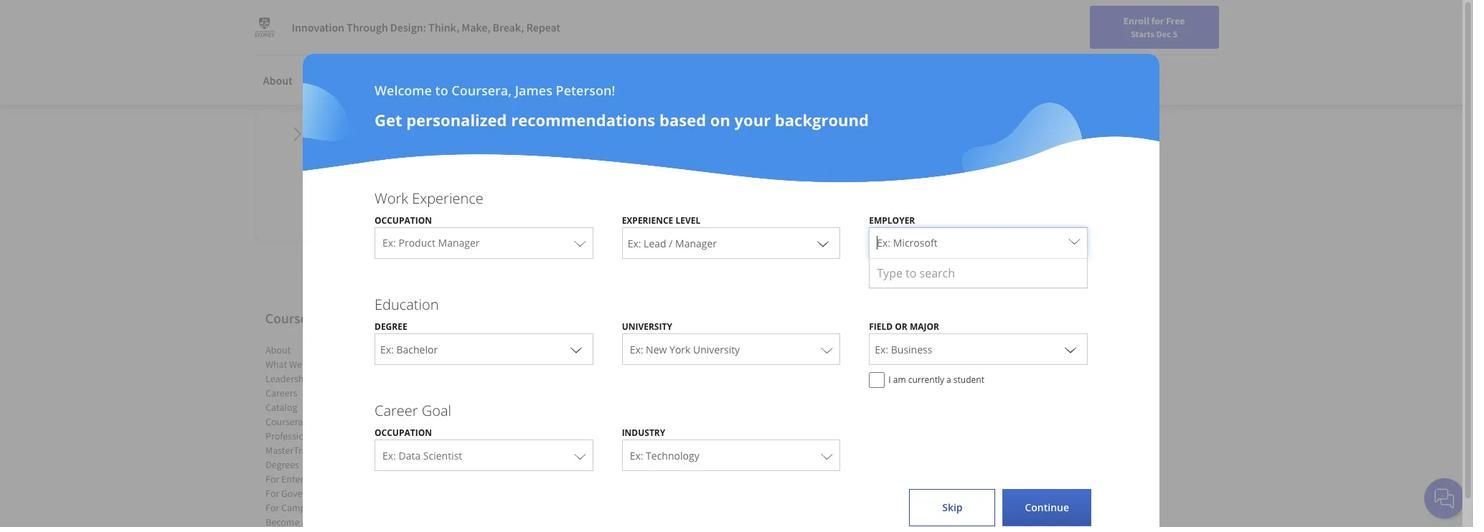 Task type: vqa. For each thing, say whether or not it's contained in the screenshot.
The 'Level'
yes



Task type: describe. For each thing, give the bounding box(es) containing it.
partners
[[512, 358, 548, 371]]

work
[[932, 268, 952, 280]]

list item up partners "link"
[[512, 343, 634, 358]]

work
[[375, 189, 408, 208]]

course
[[820, 288, 856, 304]]

course.
[[649, 288, 688, 304]]

type to search
[[877, 266, 955, 281]]

mastertrack® certificates link
[[265, 445, 370, 458]]

access
[[762, 288, 797, 304]]

continue
[[1025, 501, 1070, 515]]

directory link
[[759, 459, 798, 472]]

1 vertical spatial certificates
[[322, 445, 370, 458]]

degree
[[375, 321, 407, 333]]

ex: new york university
[[630, 343, 740, 357]]

student
[[954, 374, 985, 386]]

find
[[1075, 17, 1094, 29]]

recommendations
[[415, 73, 507, 88]]

what we offer link
[[265, 358, 325, 371]]

goal
[[422, 401, 452, 421]]

career goal
[[375, 401, 452, 421]]

am
[[894, 374, 906, 386]]

professional
[[265, 430, 317, 443]]

level
[[676, 215, 701, 227]]

I currently work here checkbox
[[869, 266, 885, 282]]

york
[[670, 343, 691, 357]]

0 vertical spatial certificates
[[319, 430, 366, 443]]

recommendations
[[511, 109, 656, 131]]

type
[[877, 266, 903, 281]]

major
[[910, 321, 940, 333]]

chat with us image
[[1434, 487, 1457, 510]]

career inside 'element'
[[375, 401, 418, 421]]

center
[[1037, 55, 1069, 69]]

learning
[[729, 333, 771, 347]]

occupation for career
[[375, 427, 432, 439]]

what
[[265, 358, 287, 371]]

1 for from the top
[[265, 473, 279, 486]]

innovation inside innovation through design: think, make, break, repeat
[[545, 183, 631, 206]]

you
[[691, 288, 711, 304]]

free
[[1166, 14, 1186, 27]]

visit the learner help center link
[[932, 55, 1069, 69]]

chevron down image for experience level
[[815, 235, 832, 252]]

0 vertical spatial break,
[[493, 20, 524, 34]]

list item down campus
[[265, 516, 387, 528]]

peterson!
[[556, 82, 615, 99]]

welcome for welcome to the course. you can now access the course materials.
[[562, 288, 611, 304]]

james
[[515, 82, 553, 99]]

get
[[375, 109, 402, 131]]

ex: for ex: new york university
[[630, 343, 644, 357]]

english
[[1198, 16, 1233, 31]]

i for education
[[889, 374, 891, 386]]

ex: for ex: technology
[[630, 449, 644, 463]]

design: inside innovation through design: think, make, break, repeat
[[708, 183, 768, 206]]

starts
[[1131, 28, 1155, 39]]

list containing investors
[[759, 343, 881, 516]]

0 vertical spatial think,
[[429, 20, 460, 34]]

industry
[[622, 427, 666, 439]]

or
[[895, 321, 908, 333]]

to for coursera,
[[435, 82, 448, 99]]

coursera,
[[452, 82, 512, 99]]

collapsed list
[[273, 7, 871, 292]]

0 horizontal spatial university
[[622, 321, 673, 333]]

can
[[714, 288, 733, 304]]

careers link
[[265, 387, 297, 400]]

visit the learner help center
[[932, 55, 1069, 69]]

chevron down image for degree
[[568, 341, 585, 358]]

✕ button
[[956, 160, 969, 184]]

recommendations link
[[406, 65, 516, 96]]

dec
[[1157, 28, 1171, 39]]

0 horizontal spatial through
[[347, 20, 388, 34]]

about link for modules
[[254, 65, 301, 96]]

field
[[869, 321, 893, 333]]

about for about
[[263, 73, 293, 88]]

field or major
[[869, 321, 940, 333]]

welcome for welcome to coursera, james peterson!
[[375, 82, 432, 99]]

the university of sydney image
[[254, 17, 275, 37]]

1 horizontal spatial university
[[693, 343, 740, 357]]

welcome to the course. you can now access the course materials.
[[562, 288, 912, 304]]

1 horizontal spatial through
[[636, 183, 704, 206]]

professional certificates link
[[265, 430, 366, 443]]

list containing about
[[265, 343, 387, 528]]

about what we offer leadership careers catalog coursera plus professional certificates mastertrack® certificates degrees for enterprise for government for campus
[[265, 344, 370, 515]]

experience level
[[622, 215, 701, 227]]

for campus link
[[265, 502, 315, 515]]

for enterprise link
[[265, 473, 324, 486]]

employer
[[869, 215, 915, 227]]

personalized
[[406, 109, 507, 131]]

leadership link
[[265, 373, 312, 386]]

coursera inside about what we offer leadership careers catalog coursera plus professional certificates mastertrack® certificates degrees for enterprise for government for campus
[[265, 416, 303, 429]]

enroll
[[1124, 14, 1150, 27]]

testimonials
[[548, 73, 610, 88]]

now
[[736, 288, 759, 304]]

modules link
[[324, 65, 383, 96]]

repeat inside innovation through design: think, make, break, repeat
[[709, 204, 765, 228]]

2 horizontal spatial the
[[956, 55, 972, 69]]

skip button
[[910, 490, 996, 527]]

Occupation field
[[375, 228, 593, 259]]

find your new career
[[1075, 17, 1165, 29]]

testimonials link
[[539, 65, 619, 96]]

chevron down image for field or major
[[1062, 341, 1080, 358]]

materials.
[[859, 288, 912, 304]]

ex: data scientist
[[383, 449, 463, 463]]

contact link
[[759, 430, 792, 443]]

coursera plus link
[[265, 416, 323, 429]]

ex: microsoft
[[877, 236, 938, 250]]

search
[[920, 266, 955, 281]]

investors link
[[759, 358, 797, 371]]

career goal element
[[360, 401, 1103, 479]]



Task type: locate. For each thing, give the bounding box(es) containing it.
occupation inside career goal 'element'
[[375, 427, 432, 439]]

currently left work in the right bottom of the page
[[894, 268, 930, 280]]

innovation through design: think, make, break, repeat
[[292, 20, 561, 34], [545, 183, 928, 228]]

based
[[660, 109, 706, 131]]

campus
[[281, 502, 315, 515]]

0 vertical spatial innovation
[[292, 20, 345, 34]]

career
[[1138, 17, 1165, 29], [375, 401, 418, 421]]

i inside 'element'
[[889, 374, 891, 386]]

1 horizontal spatial welcome
[[562, 288, 611, 304]]

0 horizontal spatial break,
[[493, 20, 524, 34]]

✕
[[956, 160, 969, 184]]

through up modules link on the left top
[[347, 20, 388, 34]]

i
[[889, 268, 891, 280], [889, 374, 891, 386]]

your right on
[[735, 109, 771, 131]]

ex: down employer
[[877, 236, 891, 250]]

about down the university of sydney image
[[263, 73, 293, 88]]

1 horizontal spatial make,
[[825, 183, 873, 206]]

make, up recommendations
[[462, 20, 491, 34]]

1 vertical spatial welcome
[[562, 288, 611, 304]]

work experience element
[[360, 189, 1103, 289]]

2 vertical spatial to
[[614, 288, 625, 304]]

for government link
[[265, 488, 333, 501]]

currently inside work experience element
[[894, 268, 930, 280]]

education element
[[360, 295, 1103, 396]]

about link
[[254, 65, 301, 96], [265, 344, 291, 357]]

0 horizontal spatial welcome
[[375, 82, 432, 99]]

1 vertical spatial innovation through design: think, make, break, repeat
[[545, 183, 928, 228]]

partners link
[[512, 358, 548, 371]]

0 vertical spatial repeat
[[527, 20, 561, 34]]

occupation for work
[[375, 215, 432, 227]]

manager
[[438, 236, 480, 250]]

0 horizontal spatial think,
[[429, 20, 460, 34]]

certificates down professional certificates link
[[322, 445, 370, 458]]

3 for from the top
[[265, 502, 279, 515]]

break, inside innovation through design: think, make, break, repeat
[[878, 183, 928, 206]]

download on the app store image
[[1006, 347, 1115, 379]]

occupation inside work experience element
[[375, 215, 432, 227]]

to inside work experience element
[[906, 266, 917, 281]]

product
[[399, 236, 436, 250]]

the
[[956, 55, 972, 69], [628, 288, 646, 304], [800, 288, 817, 304]]

1 i from the top
[[889, 268, 891, 280]]

repeat up testimonials
[[527, 20, 561, 34]]

work experience
[[375, 189, 484, 208]]

1 occupation from the top
[[375, 215, 432, 227]]

0 horizontal spatial repeat
[[527, 20, 561, 34]]

through
[[347, 20, 388, 34], [636, 183, 704, 206]]

for
[[265, 473, 279, 486], [265, 488, 279, 501], [265, 502, 279, 515]]

0 vertical spatial make,
[[462, 20, 491, 34]]

0 horizontal spatial to
[[435, 82, 448, 99]]

teaching center link
[[512, 430, 580, 443]]

make,
[[462, 20, 491, 34], [825, 183, 873, 206]]

your inside onboardingmodal dialog
[[735, 109, 771, 131]]

0 horizontal spatial career
[[375, 401, 418, 421]]

1 vertical spatial career
[[375, 401, 418, 421]]

directory
[[759, 459, 798, 472]]

government
[[281, 488, 333, 501]]

1 vertical spatial about link
[[265, 344, 291, 357]]

for down degrees link
[[265, 473, 279, 486]]

coursera down catalog at the bottom
[[265, 416, 303, 429]]

2 horizontal spatial list
[[759, 343, 881, 516]]

to left course.
[[614, 288, 625, 304]]

1 horizontal spatial career
[[1138, 17, 1165, 29]]

2 horizontal spatial to
[[906, 266, 917, 281]]

ex: left york
[[630, 343, 644, 357]]

new inside the education 'element'
[[646, 343, 667, 357]]

ex: left data
[[383, 449, 396, 463]]

list item up investors at the right of the page
[[759, 343, 881, 358]]

3 list from the left
[[759, 343, 881, 516]]

0 vertical spatial career
[[1138, 17, 1165, 29]]

make, inside innovation through design: think, make, break, repeat
[[825, 183, 873, 206]]

careers
[[265, 387, 297, 400]]

contact
[[759, 430, 792, 443]]

data
[[399, 449, 421, 463]]

1 horizontal spatial repeat
[[709, 204, 765, 228]]

i right i currently work here option on the right of the page
[[889, 268, 891, 280]]

0 vertical spatial to
[[435, 82, 448, 99]]

offer
[[304, 358, 325, 371]]

1 vertical spatial to
[[906, 266, 917, 281]]

2 coursera from the top
[[265, 416, 303, 429]]

about
[[263, 73, 293, 88], [265, 344, 291, 357]]

your right find
[[1096, 17, 1115, 29]]

ex: down industry
[[630, 449, 644, 463]]

break, up "welcome to coursera, james peterson!"
[[493, 20, 524, 34]]

Employer text field
[[877, 230, 1062, 258]]

chevron down image
[[815, 235, 832, 252], [568, 341, 585, 358], [1062, 341, 1080, 358]]

technology
[[646, 449, 700, 463]]

about link down the university of sydney image
[[254, 65, 301, 96]]

0 horizontal spatial make,
[[462, 20, 491, 34]]

0 vertical spatial university
[[622, 321, 673, 333]]

list item down investors link
[[759, 386, 881, 401]]

1 horizontal spatial the
[[800, 288, 817, 304]]

1 vertical spatial about
[[265, 344, 291, 357]]

about up what at the bottom left of the page
[[265, 344, 291, 357]]

0 vertical spatial i
[[889, 268, 891, 280]]

1 vertical spatial through
[[636, 183, 704, 206]]

start
[[702, 333, 726, 347]]

get personalized recommendations based on your background
[[375, 109, 869, 131]]

break, up employer
[[878, 183, 928, 206]]

1 horizontal spatial experience
[[622, 215, 674, 227]]

0 vertical spatial about link
[[254, 65, 301, 96]]

think, inside innovation through design: think, make, break, repeat
[[772, 183, 821, 206]]

i for work experience
[[889, 268, 891, 280]]

0 vertical spatial through
[[347, 20, 388, 34]]

to right type
[[906, 266, 917, 281]]

list item up center
[[512, 415, 634, 430]]

ex: product manager
[[383, 236, 480, 250]]

ex: for ex: product manager
[[383, 236, 396, 250]]

0 vertical spatial experience
[[412, 189, 484, 208]]

catalog
[[265, 402, 297, 414]]

list item
[[512, 343, 634, 358], [759, 343, 881, 358], [759, 372, 881, 386], [759, 386, 881, 401], [512, 415, 634, 430], [759, 444, 881, 458], [265, 516, 387, 528]]

2 occupation from the top
[[375, 427, 432, 439]]

i currently work here
[[889, 268, 972, 280]]

2 i from the top
[[889, 374, 891, 386]]

1 vertical spatial design:
[[708, 183, 768, 206]]

for up for campus link
[[265, 488, 279, 501]]

1 horizontal spatial list
[[512, 343, 634, 444]]

center
[[552, 430, 580, 443]]

find your new career link
[[1068, 14, 1172, 32]]

ex: left product
[[383, 236, 396, 250]]

1 vertical spatial your
[[735, 109, 771, 131]]

the right visit
[[956, 55, 972, 69]]

logo of certified b corporation image
[[1031, 449, 1090, 528]]

ex:
[[383, 236, 396, 250], [877, 236, 891, 250], [630, 343, 644, 357], [383, 449, 396, 463], [630, 449, 644, 463]]

1 horizontal spatial break,
[[878, 183, 928, 206]]

occupation down work
[[375, 215, 432, 227]]

list item down investors at the right of the page
[[759, 372, 881, 386]]

make, up employer
[[825, 183, 873, 206]]

start learning
[[702, 333, 771, 347]]

chevron down image inside work experience element
[[815, 235, 832, 252]]

currently inside the education 'element'
[[909, 374, 945, 386]]

certificates up the mastertrack® certificates link
[[319, 430, 366, 443]]

start learning button
[[680, 322, 793, 359]]

I am currently a student checkbox
[[869, 373, 885, 388]]

i left the am
[[889, 374, 891, 386]]

0 vertical spatial new
[[1117, 17, 1136, 29]]

for left campus
[[265, 502, 279, 515]]

about for about what we offer leadership careers catalog coursera plus professional certificates mastertrack® certificates degrees for enterprise for government for campus
[[265, 344, 291, 357]]

0 horizontal spatial design:
[[390, 20, 426, 34]]

0 vertical spatial about
[[263, 73, 293, 88]]

coursera up what we offer 'link'
[[265, 310, 320, 328]]

ex: for ex: data scientist
[[383, 449, 396, 463]]

5
[[1173, 28, 1178, 39]]

innovation
[[292, 20, 345, 34], [545, 183, 631, 206]]

background
[[775, 109, 869, 131]]

0 vertical spatial design:
[[390, 20, 426, 34]]

2 list from the left
[[512, 343, 634, 444]]

0 vertical spatial welcome
[[375, 82, 432, 99]]

Employer field
[[870, 228, 1087, 259]]

list item up directory link
[[759, 444, 881, 458]]

repeat
[[527, 20, 561, 34], [709, 204, 765, 228]]

1 horizontal spatial chevron down image
[[815, 235, 832, 252]]

2 vertical spatial for
[[265, 502, 279, 515]]

list containing partners
[[512, 343, 634, 444]]

0 horizontal spatial experience
[[412, 189, 484, 208]]

0 horizontal spatial innovation
[[292, 20, 345, 34]]

0 vertical spatial for
[[265, 473, 279, 486]]

to up personalized
[[435, 82, 448, 99]]

investors
[[759, 358, 797, 371]]

1 horizontal spatial think,
[[772, 183, 821, 206]]

ex: for ex: microsoft
[[877, 236, 891, 250]]

catalog link
[[265, 402, 297, 414]]

currently left a
[[909, 374, 945, 386]]

welcome inside onboardingmodal dialog
[[375, 82, 432, 99]]

1 horizontal spatial your
[[1096, 17, 1115, 29]]

repeat right level
[[709, 204, 765, 228]]

1 horizontal spatial to
[[614, 288, 625, 304]]

1 vertical spatial think,
[[772, 183, 821, 206]]

1 horizontal spatial design:
[[708, 183, 768, 206]]

the left course.
[[628, 288, 646, 304]]

occupation up data
[[375, 427, 432, 439]]

your
[[1096, 17, 1115, 29], [735, 109, 771, 131]]

0 horizontal spatial the
[[628, 288, 646, 304]]

experience up manager
[[412, 189, 484, 208]]

for
[[1152, 14, 1164, 27]]

plus
[[305, 416, 323, 429]]

1 vertical spatial repeat
[[709, 204, 765, 228]]

about inside about what we offer leadership careers catalog coursera plus professional certificates mastertrack® certificates degrees for enterprise for government for campus
[[265, 344, 291, 357]]

1 vertical spatial university
[[693, 343, 740, 357]]

about link up what at the bottom left of the page
[[265, 344, 291, 357]]

skip
[[943, 501, 963, 515]]

about link for what we offer
[[265, 344, 291, 357]]

0 vertical spatial occupation
[[375, 215, 432, 227]]

1 horizontal spatial innovation
[[545, 183, 631, 206]]

1 coursera from the top
[[265, 310, 320, 328]]

onboardingmodal dialog
[[0, 0, 1474, 528]]

2 horizontal spatial chevron down image
[[1062, 341, 1080, 358]]

welcome to coursera, james peterson!
[[375, 82, 615, 99]]

1 vertical spatial occupation
[[375, 427, 432, 439]]

ex: inside the education 'element'
[[630, 343, 644, 357]]

on
[[710, 109, 731, 131]]

enterprise
[[281, 473, 324, 486]]

think,
[[429, 20, 460, 34], [772, 183, 821, 206]]

we
[[289, 358, 302, 371]]

ex: technology
[[630, 449, 700, 463]]

1 vertical spatial i
[[889, 374, 891, 386]]

None search field
[[205, 9, 549, 38]]

1 vertical spatial currently
[[909, 374, 945, 386]]

list
[[265, 343, 387, 528], [512, 343, 634, 444], [759, 343, 881, 516]]

scientist
[[423, 449, 463, 463]]

1 vertical spatial experience
[[622, 215, 674, 227]]

learner
[[975, 55, 1011, 69]]

to for search
[[906, 266, 917, 281]]

0 horizontal spatial list
[[265, 343, 387, 528]]

a
[[947, 374, 952, 386]]

1 vertical spatial for
[[265, 488, 279, 501]]

the right access
[[800, 288, 817, 304]]

degrees link
[[265, 459, 299, 472]]

0 horizontal spatial new
[[646, 343, 667, 357]]

design:
[[390, 20, 426, 34], [708, 183, 768, 206]]

leadership
[[265, 373, 312, 386]]

education
[[375, 295, 439, 314]]

to for the
[[614, 288, 625, 304]]

2 for from the top
[[265, 488, 279, 501]]

through up 'experience level'
[[636, 183, 704, 206]]

0 horizontal spatial chevron down image
[[568, 341, 585, 358]]

0 vertical spatial your
[[1096, 17, 1115, 29]]

1 horizontal spatial new
[[1117, 17, 1136, 29]]

0 vertical spatial currently
[[894, 268, 930, 280]]

1 vertical spatial new
[[646, 343, 667, 357]]

help
[[1013, 55, 1035, 69]]

1 vertical spatial coursera
[[265, 416, 303, 429]]

1 vertical spatial innovation
[[545, 183, 631, 206]]

0 vertical spatial coursera
[[265, 310, 320, 328]]

1 list from the left
[[265, 343, 387, 528]]

visit
[[932, 55, 953, 69]]

0 horizontal spatial your
[[735, 109, 771, 131]]

0 vertical spatial innovation through design: think, make, break, repeat
[[292, 20, 561, 34]]

here
[[954, 268, 972, 280]]

experience left level
[[622, 215, 674, 227]]

1 vertical spatial make,
[[825, 183, 873, 206]]

teaching
[[512, 430, 550, 443]]

1 vertical spatial break,
[[878, 183, 928, 206]]



